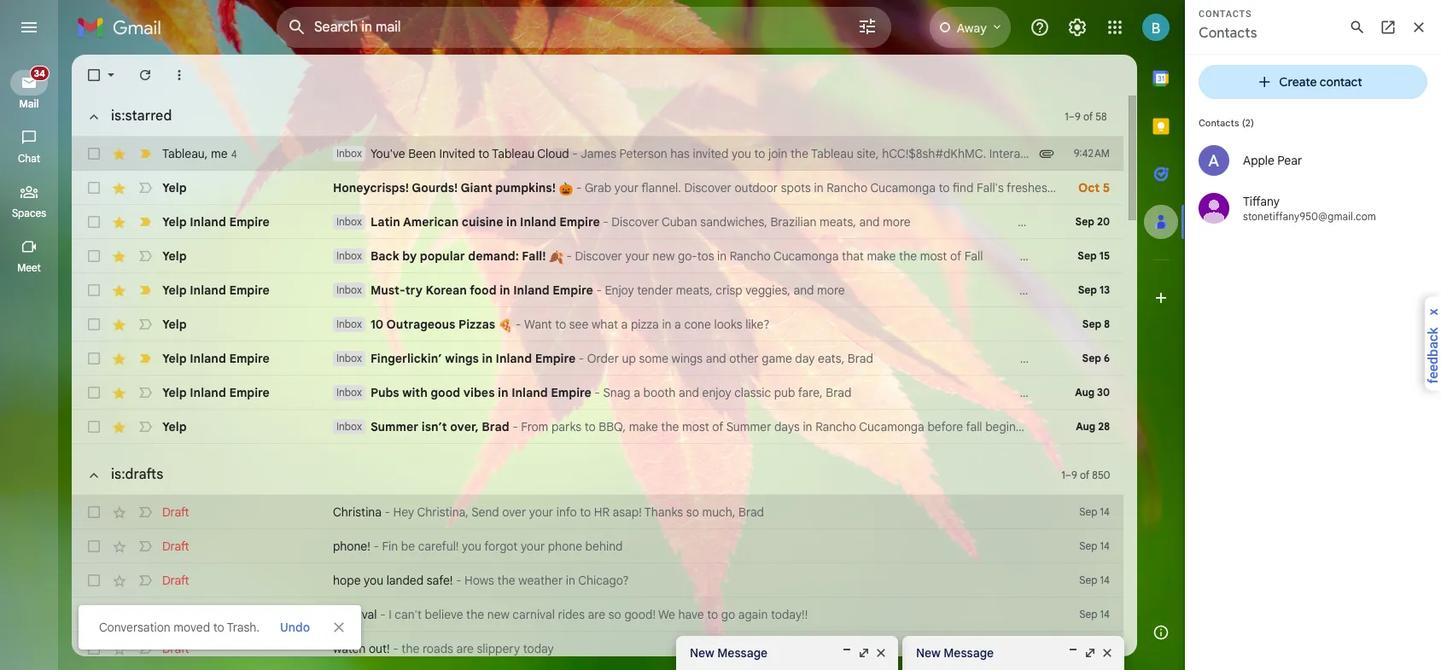 Task type: locate. For each thing, give the bounding box(es) containing it.
behind
[[586, 539, 623, 554]]

1 yelp inland empire from the top
[[162, 214, 270, 230]]

pop out image
[[858, 647, 871, 660]]

1 sep 14 from the top
[[1080, 506, 1110, 518]]

1 summer from the left
[[371, 419, 419, 435]]

pizza
[[631, 317, 659, 332]]

new for minimize image
[[916, 646, 941, 661]]

inbox latin american cuisine in inland empire - discover cuban sandwiches, brazilian meats, and more ͏ ͏ ͏ ͏ ͏ ͏ ͏ ͏ ͏ ͏ ͏  ͏ ͏ ͏ ͏ ͏ ͏ ͏ ͏ ͏ ͏ ͏ ͏ ͏ ͏ ͏ ͏ ͏ ͏ ͏ ͏ ͏ ͏ ͏ ͏ ͏ ͏ ͏ ͏ ͏ ͏ ͏ ͏ ͏ ͏ ͏ ͏ ͏ ͏  ͏ ͏ ͏ ͏ ͏ ͏ ͏ ͏ ͏ ͏ ͏ ͏ ͏ ͏ ͏ ͏ ͏ ͏ ͏ ͏ ͏ ͏ ͏ ͏ ͏
[[337, 214, 1138, 230]]

row containing tableau
[[72, 137, 1124, 171]]

1 vertical spatial aug
[[1076, 420, 1096, 433]]

close image right pop out image
[[875, 647, 888, 660]]

1 horizontal spatial are
[[588, 607, 606, 623]]

not important switch for 12th row from the top of the 'main content' containing is:starred
[[137, 572, 154, 589]]

row up what
[[72, 273, 1124, 307]]

,
[[205, 146, 208, 161]]

Search in mail text field
[[314, 19, 810, 36]]

9 left 58
[[1075, 110, 1081, 123]]

row down snag
[[72, 410, 1181, 444]]

popular
[[420, 249, 465, 264]]

so left much,
[[687, 505, 699, 520]]

0 vertical spatial more
[[883, 214, 911, 230]]

2 summer from the left
[[727, 419, 772, 435]]

1 14 from the top
[[1101, 506, 1110, 518]]

1 horizontal spatial message
[[944, 646, 994, 661]]

tos
[[698, 249, 714, 264]]

not important switch for 11th row from the top of the 'main content' containing is:starred
[[137, 538, 154, 555]]

new message
[[690, 646, 768, 661], [916, 646, 994, 661]]

2 inbox from the top
[[337, 215, 362, 228]]

to right invited
[[479, 146, 490, 161]]

– left 58
[[1069, 110, 1075, 123]]

fingerlickin'
[[371, 351, 442, 366]]

of
[[1084, 110, 1093, 123], [951, 249, 962, 264], [713, 419, 724, 435], [1080, 468, 1090, 481]]

1 horizontal spatial summer
[[727, 419, 772, 435]]

- want to see what a pizza in a cone looks like? ͏ ͏ ͏ ͏ ͏ ͏ ͏ ͏ ͏ ͏͏ ͏ ͏ ͏ ͏  ͏͏ ͏ ͏ ͏ ͏ ͏ ͏ ͏ ͏ ͏ ͏͏ ͏ ͏ ͏ ͏ ͏ ͏ ͏ ͏ ͏ ͏͏ ͏ ͏ ͏ ͏ ͏ ͏ ͏ ͏ ͏ ͏͏ ͏ ͏ ͏ ͏ ͏  ͏ ͏ ͏ ͏ ͏ ͏ ͏ ͏ ͏ ͏ ͏ ͏ ͏ ͏ ͏ ͏ ͏ ͏ ͏ ͏ ͏ ͏͏ ͏ ͏
[[513, 317, 997, 332]]

other
[[730, 351, 759, 366]]

2 close image from the left
[[1101, 647, 1115, 660]]

1 horizontal spatial close image
[[1101, 647, 1115, 660]]

7 not important switch from the top
[[137, 538, 154, 555]]

- left order
[[579, 351, 584, 366]]

brad right the over,
[[482, 419, 510, 435]]

inbox left latin
[[337, 215, 362, 228]]

back by popular demand: fall!
[[371, 249, 549, 264]]

30
[[1098, 386, 1110, 399]]

go-
[[678, 249, 698, 264]]

your right forgot at bottom
[[521, 539, 545, 554]]

fall!
[[522, 249, 546, 264]]

1 vertical spatial –
[[1066, 468, 1072, 481]]

0 vertical spatial 9
[[1075, 110, 1081, 123]]

34 link
[[10, 66, 50, 96]]

make right bbq,
[[629, 419, 658, 435]]

8 not important switch from the top
[[137, 572, 154, 589]]

send
[[472, 505, 499, 520]]

8 inbox from the top
[[337, 420, 362, 433]]

row down chicago?
[[72, 598, 1124, 632]]

1 horizontal spatial new message
[[916, 646, 994, 661]]

row up enjoy
[[72, 239, 1164, 273]]

summer
[[371, 419, 419, 435], [727, 419, 772, 435]]

0 vertical spatial most
[[920, 249, 948, 264]]

yelp
[[162, 180, 187, 196], [162, 214, 187, 230], [162, 249, 187, 264], [162, 283, 187, 298], [162, 317, 187, 332], [162, 351, 187, 366], [162, 385, 187, 401], [162, 419, 187, 435]]

navigation
[[0, 55, 60, 670]]

is:starred
[[111, 108, 172, 125]]

the right that
[[899, 249, 917, 264]]

- left "hey"
[[385, 505, 390, 520]]

the down booth
[[661, 419, 679, 435]]

not important switch
[[137, 179, 154, 196], [137, 248, 154, 265], [137, 316, 154, 333], [137, 384, 154, 401], [137, 419, 154, 436], [137, 504, 154, 521], [137, 538, 154, 555], [137, 572, 154, 589], [137, 606, 154, 624], [137, 641, 154, 658]]

important because you marked it as important. switch
[[137, 145, 154, 162], [137, 214, 154, 231], [137, 282, 154, 299], [137, 350, 154, 367]]

classic
[[735, 385, 771, 401]]

2 yelp from the top
[[162, 214, 187, 230]]

you left forgot at bottom
[[462, 539, 482, 554]]

1 vertical spatial cucamonga
[[774, 249, 839, 264]]

1 left 850
[[1062, 468, 1066, 481]]

2 sep 14 from the top
[[1080, 540, 1110, 553]]

minimize image
[[840, 647, 854, 660]]

grab
[[585, 180, 612, 196]]

tab list
[[1138, 55, 1186, 609]]

new down have
[[690, 646, 715, 661]]

2 14 from the top
[[1101, 540, 1110, 553]]

2 yelp inland empire from the top
[[162, 283, 270, 298]]

3 important because you marked it as important. switch from the top
[[137, 282, 154, 299]]

spots
[[781, 180, 811, 196]]

inbox left must-
[[337, 284, 362, 296]]

are right roads
[[456, 641, 474, 657]]

aug 28
[[1076, 420, 1110, 433]]

thanks
[[645, 505, 683, 520]]

0 horizontal spatial meats,
[[676, 283, 713, 298]]

spaces heading
[[0, 207, 58, 220]]

2 not important switch from the top
[[137, 248, 154, 265]]

enjoy
[[703, 385, 732, 401]]

aug left 28
[[1076, 420, 1096, 433]]

2 new from the left
[[916, 646, 941, 661]]

4 important because you marked it as important. switch from the top
[[137, 350, 154, 367]]

enjoy
[[605, 283, 634, 298]]

1 row from the top
[[72, 137, 1124, 171]]

0 horizontal spatial most
[[682, 419, 710, 435]]

1 vertical spatial make
[[629, 419, 658, 435]]

pubs
[[371, 385, 399, 401]]

1 horizontal spatial wings
[[672, 351, 703, 366]]

inbox inside the inbox you've been invited to tableau cloud -
[[337, 147, 362, 160]]

and up - discover your new go-tos in rancho cucamonga that make the most of fall͏ ͏  ͏ ͏ ͏ ͏͏ ͏ ͏ ͏ ͏ ͏͏ ͏ ͏ ͏ ͏ ͏͏ ͏ ͏ ͏ ͏ ͏͏ ͏ ͏ ͏ ͏ ͏͏ ͏ ͏ ͏ ͏ ͏͏ ͏ ͏ ͏ ͏ ͏͏  ͏ ͏ ͏ ͏ ͏͏ ͏ ͏ ͏ ͏ ͏͏ ͏ ͏ ͏ ͏ ͏͏ ͏ ͏ ͏ ͏ ͏͏ ͏ ͏ ͏ ͏ on the top
[[860, 214, 880, 230]]

wings down pizzas
[[445, 351, 479, 366]]

draft
[[162, 505, 189, 520], [162, 539, 189, 554], [162, 573, 189, 588], [162, 607, 189, 623], [162, 641, 189, 657]]

2 vertical spatial cucamonga
[[860, 419, 925, 435]]

15
[[1100, 249, 1110, 262]]

chat heading
[[0, 152, 58, 166]]

1 horizontal spatial more
[[883, 214, 911, 230]]

sep
[[1076, 215, 1095, 228], [1078, 249, 1097, 262], [1078, 284, 1098, 296], [1083, 318, 1102, 331], [1083, 352, 1102, 365], [1080, 506, 1098, 518], [1080, 540, 1098, 553], [1080, 574, 1098, 587], [1080, 608, 1098, 621], [1080, 642, 1098, 655]]

None checkbox
[[85, 67, 102, 84], [85, 145, 102, 162], [85, 179, 102, 196], [85, 214, 102, 231], [85, 248, 102, 265], [85, 282, 102, 299], [85, 316, 102, 333], [85, 384, 102, 401], [85, 419, 102, 436], [85, 67, 102, 84], [85, 145, 102, 162], [85, 179, 102, 196], [85, 214, 102, 231], [85, 248, 102, 265], [85, 282, 102, 299], [85, 316, 102, 333], [85, 384, 102, 401], [85, 419, 102, 436]]

are right rides
[[588, 607, 606, 623]]

oct
[[1079, 180, 1100, 196]]

1 new from the left
[[690, 646, 715, 661]]

1 inbox from the top
[[337, 147, 362, 160]]

cucamonga left the before
[[860, 419, 925, 435]]

meats, up cone
[[676, 283, 713, 298]]

meats, up that
[[820, 214, 857, 230]]

0 horizontal spatial close image
[[875, 647, 888, 660]]

info
[[557, 505, 577, 520]]

draft for carnival
[[162, 607, 189, 623]]

brad right much,
[[739, 505, 764, 520]]

1 vertical spatial rancho
[[730, 249, 771, 264]]

–
[[1069, 110, 1075, 123], [1066, 468, 1072, 481]]

main content
[[72, 55, 1240, 670]]

- down grab
[[603, 214, 609, 230]]

important because you marked it as important. switch for must-try korean food in inland empire
[[137, 282, 154, 299]]

make for that
[[867, 249, 896, 264]]

1 draft from the top
[[162, 505, 189, 520]]

advanced search options image
[[851, 9, 885, 44]]

in right spots
[[814, 180, 824, 196]]

2 important because you marked it as important. switch from the top
[[137, 214, 154, 231]]

message for minimize icon
[[718, 646, 768, 661]]

2 vertical spatial discover
[[575, 249, 623, 264]]

4 sep 14 from the top
[[1080, 608, 1110, 621]]

inbox inside 'inbox must-try korean food in inland empire - enjoy tender meats, crisp veggies, and more ͏ ͏ ͏ ͏ ͏ ͏ ͏ ͏ ͏ ͏ ͏ ͏ ͏ ͏ ͏ ͏  ͏ ͏ ͏ ͏ ͏ ͏ ͏ ͏ ͏ ͏ ͏ ͏ ͏ ͏ ͏ ͏ ͏ ͏ ͏ ͏ ͏ ͏ ͏ ͏ ͏ ͏ ͏ ͏ ͏ ͏ ͏ ͏ ͏ ͏ ͏ ͏ ͏ ͏  ͏ ͏ ͏ ͏ ͏ ͏ ͏ ͏ ͏ ͏ ͏ ͏ ͏ ͏ ͏ ͏ ͏ ͏ ͏ ͏ ͏ ͏ ͏ ͏ ͏'
[[337, 284, 362, 296]]

🍕 image
[[499, 319, 513, 333]]

8 row from the top
[[72, 376, 1124, 410]]

latin
[[371, 214, 400, 230]]

in right vibes in the left of the page
[[498, 385, 509, 401]]

inbox for summer
[[337, 420, 362, 433]]

much,
[[702, 505, 736, 520]]

in
[[814, 180, 824, 196], [506, 214, 517, 230], [718, 249, 727, 264], [500, 283, 510, 298], [662, 317, 672, 332], [482, 351, 493, 366], [498, 385, 509, 401], [803, 419, 813, 435], [566, 573, 576, 588]]

a
[[621, 317, 628, 332], [675, 317, 681, 332], [634, 385, 641, 401]]

settings image
[[1068, 17, 1088, 38]]

inbox inside 'inbox latin american cuisine in inland empire - discover cuban sandwiches, brazilian meats, and more ͏ ͏ ͏ ͏ ͏ ͏ ͏ ͏ ͏ ͏ ͏  ͏ ͏ ͏ ͏ ͏ ͏ ͏ ͏ ͏ ͏ ͏ ͏ ͏ ͏ ͏ ͏ ͏ ͏ ͏ ͏ ͏ ͏ ͏ ͏ ͏ ͏ ͏ ͏ ͏ ͏ ͏ ͏ ͏ ͏ ͏ ͏ ͏ ͏  ͏ ͏ ͏ ͏ ͏ ͏ ͏ ͏ ͏ ͏ ͏ ͏ ͏ ͏ ͏ ͏ ͏ ͏ ͏ ͏ ͏ ͏ ͏ ͏ ͏'
[[337, 215, 362, 228]]

summer down "pubs"
[[371, 419, 419, 435]]

14 for hr
[[1101, 506, 1110, 518]]

inbox inside 'inbox summer isn't over, brad - from parks to bbq, make the most of summer days in rancho cucamonga before  fall begins͏ ͏ ͏ ͏ ͏ ͏͏ ͏ ͏ ͏ ͏ ͏͏ ͏ ͏ ͏ ͏ ͏͏ ͏ ͏ ͏ ͏ ͏͏ ͏ ͏ ͏ ͏ ͏͏ ͏ ͏ ͏ ͏  ͏͏ ͏ ͏ ͏ ͏ ͏͏ ͏ ͏ ͏ ͏ ͏͏ ͏ ͏ ͏ ͏ ͏͏ ͏ ͏ ͏ ͏ ͏͏ ͏ ͏'
[[337, 420, 362, 433]]

7 inbox from the top
[[337, 386, 362, 399]]

1 vertical spatial are
[[456, 641, 474, 657]]

2 draft from the top
[[162, 539, 189, 554]]

inbox left you've
[[337, 147, 362, 160]]

6 row from the top
[[72, 307, 1124, 342]]

1 vertical spatial so
[[609, 607, 622, 623]]

demand:
[[468, 249, 519, 264]]

a left cone
[[675, 317, 681, 332]]

3 14 from the top
[[1101, 574, 1110, 587]]

inbox left 10
[[337, 318, 362, 331]]

inbox inside inbox pubs with good vibes in inland empire - snag a booth and enjoy classic pub fare, brad ͏ ͏ ͏ ͏ ͏ ͏ ͏ ͏ ͏ ͏ ͏ ͏ ͏ ͏ ͏  ͏ ͏ ͏ ͏ ͏ ͏ ͏ ͏ ͏ ͏ ͏ ͏ ͏ ͏ ͏ ͏ ͏ ͏ ͏ ͏ ͏ ͏ ͏ ͏ ͏ ͏ ͏ ͏ ͏ ͏ ͏ ͏ ͏ ͏ ͏ ͏ ͏ ͏  ͏ ͏ ͏ ͏ ͏ ͏ ͏ ͏ ͏ ͏ ͏ ͏ ͏ ͏ ͏ ͏ ͏ ͏ ͏ ͏ ͏ ͏ ͏ ͏ ͏
[[337, 386, 362, 399]]

row down order
[[72, 376, 1124, 410]]

1 vertical spatial new
[[487, 607, 510, 623]]

me
[[211, 146, 228, 161]]

row down 'behind'
[[72, 564, 1124, 598]]

0 vertical spatial aug
[[1076, 386, 1095, 399]]

of left fall͏
[[951, 249, 962, 264]]

cloud
[[538, 146, 569, 161]]

0 horizontal spatial summer
[[371, 419, 419, 435]]

rancho down fare,
[[816, 419, 857, 435]]

5 draft from the top
[[162, 641, 189, 657]]

row down hr in the bottom of the page
[[72, 530, 1124, 564]]

row up order
[[72, 307, 1124, 342]]

you right hope
[[364, 573, 384, 588]]

discover up sandwiches,
[[684, 180, 732, 196]]

- right out!
[[393, 641, 399, 657]]

tableau up pumpkins!
[[492, 146, 535, 161]]

0 horizontal spatial tableau
[[162, 146, 205, 161]]

1 horizontal spatial a
[[634, 385, 641, 401]]

0 vertical spatial new
[[653, 249, 675, 264]]

inbox fingerlickin' wings in inland empire - order up some wings and other game day eats, brad ͏ ͏ ͏ ͏ ͏ ͏ ͏ ͏ ͏ ͏ ͏ ͏ ͏  ͏ ͏ ͏ ͏ ͏ ͏ ͏ ͏ ͏ ͏ ͏ ͏ ͏ ͏ ͏ ͏ ͏ ͏ ͏ ͏ ͏ ͏ ͏ ͏ ͏ ͏ ͏ ͏ ͏ ͏ ͏ ͏ ͏ ͏ ͏ ͏ ͏ ͏  ͏ ͏ ͏ ͏ ͏ ͏ ͏ ͏ ͏ ͏ ͏ ͏ ͏ ͏ ͏ ͏ ͏ ͏ ͏ ͏ ͏ ͏ ͏ ͏ ͏
[[337, 351, 1106, 366]]

close image for pop out icon
[[1101, 647, 1115, 660]]

inbox for fingerlickin'
[[337, 352, 362, 365]]

2 message from the left
[[944, 646, 994, 661]]

0 horizontal spatial wings
[[445, 351, 479, 366]]

moved
[[174, 620, 210, 635]]

new left go- on the left of page
[[653, 249, 675, 264]]

wings right some on the left bottom of the page
[[672, 351, 703, 366]]

1 message from the left
[[718, 646, 768, 661]]

1 vertical spatial you
[[364, 573, 384, 588]]

3 yelp inland empire from the top
[[162, 351, 270, 366]]

minimize image
[[1067, 647, 1080, 660]]

row down grab
[[72, 205, 1138, 239]]

0 horizontal spatial message
[[718, 646, 768, 661]]

1 vertical spatial most
[[682, 419, 710, 435]]

1 important because you marked it as important. switch from the top
[[137, 145, 154, 162]]

carnival - i can't believe the new carnival rides are so good! we have to go again  today!!
[[333, 607, 808, 623]]

0 horizontal spatial a
[[621, 317, 628, 332]]

0 vertical spatial –
[[1069, 110, 1075, 123]]

inbox inside inbox fingerlickin' wings in inland empire - order up some wings and other game day eats, brad ͏ ͏ ͏ ͏ ͏ ͏ ͏ ͏ ͏ ͏ ͏ ͏ ͏  ͏ ͏ ͏ ͏ ͏ ͏ ͏ ͏ ͏ ͏ ͏ ͏ ͏ ͏ ͏ ͏ ͏ ͏ ͏ ͏ ͏ ͏ ͏ ͏ ͏ ͏ ͏ ͏ ͏ ͏ ͏ ͏ ͏ ͏ ͏ ͏ ͏ ͏  ͏ ͏ ͏ ͏ ͏ ͏ ͏ ͏ ͏ ͏ ͏ ͏ ͏ ͏ ͏ ͏ ͏ ͏ ͏ ͏ ͏ ͏ ͏ ͏ ͏
[[337, 352, 362, 365]]

brad right eats,
[[848, 351, 874, 366]]

row down what
[[72, 342, 1124, 376]]

to left bbq,
[[585, 419, 596, 435]]

watch out! - the roads are slippery today
[[333, 641, 554, 657]]

tender
[[637, 283, 673, 298]]

4 draft from the top
[[162, 607, 189, 623]]

10
[[371, 317, 384, 332]]

rancho down 'inbox latin american cuisine in inland empire - discover cuban sandwiches, brazilian meats, and more ͏ ͏ ͏ ͏ ͏ ͏ ͏ ͏ ͏ ͏ ͏  ͏ ͏ ͏ ͏ ͏ ͏ ͏ ͏ ͏ ͏ ͏ ͏ ͏ ͏ ͏ ͏ ͏ ͏ ͏ ͏ ͏ ͏ ͏ ͏ ͏ ͏ ͏ ͏ ͏ ͏ ͏ ͏ ͏ ͏ ͏ ͏ ͏ ͏  ͏ ͏ ͏ ͏ ͏ ͏ ͏ ͏ ͏ ͏ ͏ ͏ ͏ ͏ ͏ ͏ ͏ ͏ ͏ ͏ ͏ ͏ ͏ ͏ ͏'
[[730, 249, 771, 264]]

3 not important switch from the top
[[137, 316, 154, 333]]

0 vertical spatial make
[[867, 249, 896, 264]]

not important switch for 2nd row from the bottom
[[137, 606, 154, 624]]

0 horizontal spatial so
[[609, 607, 622, 623]]

row up cuban at top
[[72, 171, 1240, 205]]

landed
[[387, 573, 424, 588]]

main content containing is:starred
[[72, 55, 1240, 670]]

1 not important switch from the top
[[137, 179, 154, 196]]

14 row from the top
[[72, 632, 1124, 666]]

0 horizontal spatial make
[[629, 419, 658, 435]]

5 not important switch from the top
[[137, 419, 154, 436]]

850
[[1093, 468, 1111, 481]]

yelp inland empire for must-
[[162, 283, 270, 298]]

inbox left back
[[337, 249, 362, 262]]

10 not important switch from the top
[[137, 641, 154, 658]]

0 horizontal spatial you
[[364, 573, 384, 588]]

- discover your new go-tos in rancho cucamonga that make the most of fall͏ ͏  ͏ ͏ ͏ ͏͏ ͏ ͏ ͏ ͏ ͏͏ ͏ ͏ ͏ ͏ ͏͏ ͏ ͏ ͏ ͏ ͏͏ ͏ ͏ ͏ ͏ ͏͏ ͏ ͏ ͏ ͏ ͏͏ ͏ ͏ ͏ ͏ ͏͏  ͏ ͏ ͏ ͏ ͏͏ ͏ ͏ ͏ ͏ ͏͏ ͏ ͏ ͏ ͏ ͏͏ ͏ ͏ ͏ ͏ ͏͏ ͏ ͏ ͏ ͏
[[564, 249, 1164, 264]]

outdoor
[[735, 180, 778, 196]]

1 horizontal spatial make
[[867, 249, 896, 264]]

2 new message from the left
[[916, 646, 994, 661]]

0 vertical spatial 1
[[1065, 110, 1069, 123]]

fall͏
[[965, 249, 983, 264]]

honeycrisps!
[[333, 180, 409, 196]]

inbox for you've
[[337, 147, 362, 160]]

3 draft from the top
[[162, 573, 189, 588]]

4
[[231, 147, 237, 160]]

more down that
[[817, 283, 845, 298]]

see
[[569, 317, 589, 332]]

9 not important switch from the top
[[137, 606, 154, 624]]

new right pop out image
[[916, 646, 941, 661]]

4 inbox from the top
[[337, 284, 362, 296]]

search in mail image
[[282, 12, 313, 43]]

3 sep 14 from the top
[[1080, 574, 1110, 587]]

0 vertical spatial cucamonga
[[871, 180, 936, 196]]

in right the days
[[803, 419, 813, 435]]

not important switch for 11th row from the bottom
[[137, 248, 154, 265]]

5 sep 14 from the top
[[1080, 642, 1110, 655]]

1 close image from the left
[[875, 647, 888, 660]]

fall
[[966, 419, 983, 435]]

0 vertical spatial so
[[687, 505, 699, 520]]

1 new message from the left
[[690, 646, 768, 661]]

not important switch for sixth row from the bottom
[[137, 419, 154, 436]]

3 yelp from the top
[[162, 249, 187, 264]]

of left 850
[[1080, 468, 1090, 481]]

more down - grab your flannel. discover outdoor spots in rancho cucamonga to find  fall's freshest harvest.͏ ͏ ͏ ͏ ͏ ͏͏ ͏ ͏ ͏ ͏ ͏͏ ͏ ͏ ͏ ͏ ͏͏ ͏ ͏ ͏ ͏ ͏͏ ͏ ͏ ͏  ͏ ͏͏ ͏ ͏ ͏ ͏ ͏͏ ͏ ͏ ͏ ͏ ͏͏ ͏ ͏ ͏ ͏ ͏͏ ͏ ͏ ͏ ͏ ͏͏ ͏ at top
[[883, 214, 911, 230]]

0 horizontal spatial new
[[690, 646, 715, 661]]

inbox left isn't
[[337, 420, 362, 433]]

new message for minimize image
[[916, 646, 994, 661]]

christina
[[333, 505, 382, 520]]

game
[[762, 351, 792, 366]]

- left i
[[380, 607, 386, 623]]

6 yelp from the top
[[162, 351, 187, 366]]

in right tos
[[718, 249, 727, 264]]

tableau left the me
[[162, 146, 205, 161]]

1 horizontal spatial new
[[916, 646, 941, 661]]

inbox
[[337, 147, 362, 160], [337, 215, 362, 228], [337, 249, 362, 262], [337, 284, 362, 296], [337, 318, 362, 331], [337, 352, 362, 365], [337, 386, 362, 399], [337, 420, 362, 433]]

1 vertical spatial 9
[[1072, 468, 1078, 481]]

sep 13
[[1078, 284, 1110, 296]]

discover up enjoy
[[575, 249, 623, 264]]

rancho right spots
[[827, 180, 868, 196]]

inbox left "pubs"
[[337, 386, 362, 399]]

you
[[462, 539, 482, 554], [364, 573, 384, 588]]

alert
[[27, 39, 1158, 650]]

None checkbox
[[85, 350, 102, 367], [85, 504, 102, 521], [85, 538, 102, 555], [85, 572, 102, 589], [85, 350, 102, 367], [85, 504, 102, 521], [85, 538, 102, 555], [85, 572, 102, 589]]

close image
[[875, 647, 888, 660], [1101, 647, 1115, 660]]

13
[[1100, 284, 1110, 296]]

aug left 30
[[1076, 386, 1095, 399]]

4 not important switch from the top
[[137, 384, 154, 401]]

cuban
[[662, 214, 698, 230]]

what
[[592, 317, 618, 332]]

14
[[1101, 506, 1110, 518], [1101, 540, 1110, 553], [1101, 574, 1110, 587], [1101, 608, 1110, 621], [1101, 642, 1110, 655]]

6 inbox from the top
[[337, 352, 362, 365]]

6 not important switch from the top
[[137, 504, 154, 521]]

0 horizontal spatial more
[[817, 283, 845, 298]]

inbox for must-
[[337, 284, 362, 296]]

4 yelp inland empire from the top
[[162, 385, 270, 401]]

pub
[[774, 385, 795, 401]]

draft for phone!
[[162, 539, 189, 554]]

to left go
[[707, 607, 718, 623]]

9 left 850
[[1072, 468, 1078, 481]]

not important switch for 14th row from the top
[[137, 641, 154, 658]]

0 horizontal spatial are
[[456, 641, 474, 657]]

0 horizontal spatial new message
[[690, 646, 768, 661]]

1 vertical spatial 1
[[1062, 468, 1066, 481]]

inbox left fingerlickin'
[[337, 352, 362, 365]]

today!!
[[771, 607, 808, 623]]

row
[[72, 137, 1124, 171], [72, 171, 1240, 205], [72, 205, 1138, 239], [72, 239, 1164, 273], [72, 273, 1124, 307], [72, 307, 1124, 342], [72, 342, 1124, 376], [72, 376, 1124, 410], [72, 410, 1181, 444], [72, 495, 1124, 530], [72, 530, 1124, 564], [72, 564, 1124, 598], [72, 598, 1124, 632], [72, 632, 1124, 666]]

most left fall͏
[[920, 249, 948, 264]]

honeycrisps! gourds! giant pumpkins!
[[333, 180, 559, 196]]

your right grab
[[615, 180, 639, 196]]

– for is:drafts
[[1066, 468, 1072, 481]]

cucamonga
[[871, 180, 936, 196], [774, 249, 839, 264], [860, 419, 925, 435]]

1 vertical spatial more
[[817, 283, 845, 298]]

- right '🍂' image
[[567, 249, 572, 264]]

0 vertical spatial meats,
[[820, 214, 857, 230]]

1 for is:starred
[[1065, 110, 1069, 123]]

7 row from the top
[[72, 342, 1124, 376]]

discover down flannel.
[[612, 214, 659, 230]]

from
[[521, 419, 549, 435]]

so
[[687, 505, 699, 520], [609, 607, 622, 623]]

most down inbox pubs with good vibes in inland empire - snag a booth and enjoy classic pub fare, brad ͏ ͏ ͏ ͏ ͏ ͏ ͏ ͏ ͏ ͏ ͏ ͏ ͏ ͏ ͏  ͏ ͏ ͏ ͏ ͏ ͏ ͏ ͏ ͏ ͏ ͏ ͏ ͏ ͏ ͏ ͏ ͏ ͏ ͏ ͏ ͏ ͏ ͏ ͏ ͏ ͏ ͏ ͏ ͏ ͏ ͏ ͏ ͏ ͏ ͏ ͏ ͏ ͏  ͏ ͏ ͏ ͏ ͏ ͏ ͏ ͏ ͏ ͏ ͏ ͏ ͏ ͏ ͏ ͏ ͏ ͏ ͏ ͏ ͏ ͏ ͏ ͏ ͏
[[682, 419, 710, 435]]

cucamonga left find
[[871, 180, 936, 196]]

yelp inland empire for pubs
[[162, 385, 270, 401]]

is:drafts button
[[77, 458, 170, 492]]

1 horizontal spatial most
[[920, 249, 948, 264]]

chat
[[18, 152, 40, 165]]

new up slippery
[[487, 607, 510, 623]]

1 horizontal spatial you
[[462, 539, 482, 554]]

before
[[928, 419, 964, 435]]

yelp inland empire
[[162, 214, 270, 230], [162, 283, 270, 298], [162, 351, 270, 366], [162, 385, 270, 401]]

again
[[739, 607, 768, 623]]

main menu image
[[19, 17, 39, 38]]

row up 'behind'
[[72, 495, 1124, 530]]

alert containing conversation moved to trash.
[[27, 39, 1158, 650]]

a right what
[[621, 317, 628, 332]]



Task type: vqa. For each thing, say whether or not it's contained in the screenshot.
"MAIN CONTENT"
yes



Task type: describe. For each thing, give the bounding box(es) containing it.
20
[[1097, 215, 1110, 228]]

new for minimize icon
[[690, 646, 715, 661]]

2 wings from the left
[[672, 351, 703, 366]]

side panel section
[[1138, 55, 1186, 657]]

– for is:starred
[[1069, 110, 1075, 123]]

veggies,
[[746, 283, 791, 298]]

yelp inland empire for latin
[[162, 214, 270, 230]]

in right weather
[[566, 573, 576, 588]]

watch
[[333, 641, 366, 657]]

gmail image
[[77, 10, 170, 44]]

1 horizontal spatial tableau
[[492, 146, 535, 161]]

important because you marked it as important. switch for you've been invited to tableau cloud
[[137, 145, 154, 162]]

snag
[[603, 385, 631, 401]]

1 horizontal spatial meats,
[[820, 214, 857, 230]]

2 vertical spatial rancho
[[816, 419, 857, 435]]

gourds!
[[412, 180, 458, 196]]

28
[[1099, 420, 1110, 433]]

looks
[[714, 317, 743, 332]]

conversation moved to trash.
[[99, 620, 260, 635]]

in right pizza
[[662, 317, 672, 332]]

find
[[953, 180, 974, 196]]

pop out image
[[1084, 647, 1098, 660]]

the left roads
[[402, 641, 420, 657]]

brad right fare,
[[826, 385, 852, 401]]

12 row from the top
[[72, 564, 1124, 598]]

draft for watch out!
[[162, 641, 189, 657]]

0 vertical spatial you
[[462, 539, 482, 554]]

slippery
[[477, 641, 520, 657]]

sep 14 for behind
[[1080, 540, 1110, 553]]

forgot
[[485, 539, 518, 554]]

10 row from the top
[[72, 495, 1124, 530]]

4 14 from the top
[[1101, 608, 1110, 621]]

fall's
[[977, 180, 1004, 196]]

the right hows
[[498, 573, 516, 588]]

14 for chicago?
[[1101, 574, 1110, 587]]

of down enjoy
[[713, 419, 724, 435]]

up
[[622, 351, 636, 366]]

christina,
[[417, 505, 469, 520]]

- right 🎃 image
[[576, 180, 582, 196]]

parks
[[552, 419, 582, 435]]

1 – 9 of 850
[[1062, 468, 1111, 481]]

Search in mail search field
[[277, 7, 892, 48]]

- left from
[[513, 419, 518, 435]]

4 row from the top
[[72, 239, 1164, 273]]

tableau , me 4
[[162, 146, 237, 161]]

day
[[795, 351, 815, 366]]

roads
[[423, 641, 453, 657]]

most for summer
[[682, 419, 710, 435]]

today
[[523, 641, 554, 657]]

is:drafts
[[111, 466, 163, 483]]

to left hr in the bottom of the page
[[580, 505, 591, 520]]

out!
[[369, 641, 390, 657]]

refresh image
[[137, 67, 154, 84]]

9 row from the top
[[72, 410, 1181, 444]]

over
[[503, 505, 526, 520]]

in right food
[[500, 283, 510, 298]]

believe
[[425, 607, 463, 623]]

1 horizontal spatial new
[[653, 249, 675, 264]]

safe!
[[427, 573, 453, 588]]

34
[[34, 67, 45, 79]]

mail
[[19, 97, 39, 110]]

0 vertical spatial rancho
[[827, 180, 868, 196]]

brazilian
[[771, 214, 817, 230]]

2 horizontal spatial a
[[675, 317, 681, 332]]

1 for is:drafts
[[1062, 468, 1066, 481]]

draft for hope you landed safe!
[[162, 573, 189, 588]]

to left trash.
[[213, 620, 224, 635]]

undo
[[280, 620, 310, 635]]

sep 14 for hr
[[1080, 506, 1110, 518]]

in up vibes in the left of the page
[[482, 351, 493, 366]]

important because you marked it as important. switch for latin american cuisine in inland empire
[[137, 214, 154, 231]]

1 vertical spatial meats,
[[676, 283, 713, 298]]

5 yelp from the top
[[162, 317, 187, 332]]

mail heading
[[0, 97, 58, 111]]

not important switch for ninth row from the bottom of the 'main content' containing is:starred
[[137, 316, 154, 333]]

pumpkins!
[[496, 180, 556, 196]]

7 yelp from the top
[[162, 385, 187, 401]]

not important switch for 5th row from the bottom of the 'main content' containing is:starred
[[137, 504, 154, 521]]

cone
[[685, 317, 711, 332]]

most for fall͏
[[920, 249, 948, 264]]

bbq,
[[599, 419, 626, 435]]

we
[[659, 607, 675, 623]]

inbox for pubs
[[337, 386, 362, 399]]

pizzas
[[459, 317, 495, 332]]

inbox pubs with good vibes in inland empire - snag a booth and enjoy classic pub fare, brad ͏ ͏ ͏ ͏ ͏ ͏ ͏ ͏ ͏ ͏ ͏ ͏ ͏ ͏ ͏  ͏ ͏ ͏ ͏ ͏ ͏ ͏ ͏ ͏ ͏ ͏ ͏ ͏ ͏ ͏ ͏ ͏ ͏ ͏ ͏ ͏ ͏ ͏ ͏ ͏ ͏ ͏ ͏ ͏ ͏ ͏ ͏ ͏ ͏ ͏ ͏ ͏ ͏  ͏ ͏ ͏ ͏ ͏ ͏ ͏ ͏ ͏ ͏ ͏ ͏ ͏ ͏ ͏ ͏ ͏ ͏ ͏ ͏ ͏ ͏ ͏ ͏ ͏
[[337, 385, 1091, 401]]

support image
[[1030, 17, 1051, 38]]

- left snag
[[595, 385, 600, 401]]

not important switch for seventh row from the bottom of the 'main content' containing is:starred
[[137, 384, 154, 401]]

outrageous
[[387, 317, 456, 332]]

🎃 image
[[559, 182, 573, 196]]

5 14 from the top
[[1101, 642, 1110, 655]]

fin
[[382, 539, 398, 554]]

aug for snag a booth and enjoy classic pub fare, brad ͏ ͏ ͏ ͏ ͏ ͏ ͏ ͏ ͏ ͏ ͏ ͏ ͏ ͏ ͏  ͏ ͏ ͏ ͏ ͏ ͏ ͏ ͏ ͏ ͏ ͏ ͏ ͏ ͏ ͏ ͏ ͏ ͏ ͏ ͏ ͏ ͏ ͏ ͏ ͏ ͏ ͏ ͏ ͏ ͏ ͏ ͏ ͏ ͏ ͏ ͏ ͏ ͏  ͏ ͏ ͏ ͏ ͏ ͏ ͏ ͏ ͏ ͏ ͏ ͏ ͏ ͏ ͏ ͏ ͏ ͏ ͏ ͏ ͏ ͏ ͏ ͏ ͏
[[1076, 386, 1095, 399]]

carnival
[[333, 607, 377, 623]]

3 row from the top
[[72, 205, 1138, 239]]

oct 5
[[1079, 180, 1110, 196]]

yelp inland empire for fingerlickin'
[[162, 351, 270, 366]]

sep 8
[[1083, 318, 1110, 331]]

your up tender
[[626, 249, 650, 264]]

1 wings from the left
[[445, 351, 479, 366]]

draft for christina
[[162, 505, 189, 520]]

13 row from the top
[[72, 598, 1124, 632]]

14 for behind
[[1101, 540, 1110, 553]]

of left 58
[[1084, 110, 1093, 123]]

9 for is:starred
[[1075, 110, 1081, 123]]

hope
[[333, 573, 361, 588]]

3 inbox from the top
[[337, 249, 362, 262]]

have
[[679, 607, 704, 623]]

1 horizontal spatial so
[[687, 505, 699, 520]]

close image for pop out image
[[875, 647, 888, 660]]

- right safe!
[[456, 573, 462, 588]]

isn't
[[422, 419, 447, 435]]

food
[[470, 283, 497, 298]]

and left other
[[706, 351, 727, 366]]

11 row from the top
[[72, 530, 1124, 564]]

cuisine
[[462, 214, 503, 230]]

0 vertical spatial discover
[[684, 180, 732, 196]]

1 vertical spatial discover
[[612, 214, 659, 230]]

8 yelp from the top
[[162, 419, 187, 435]]

2 row from the top
[[72, 171, 1240, 205]]

inbox summer isn't over, brad - from parks to bbq, make the most of summer days in rancho cucamonga before  fall begins͏ ͏ ͏ ͏ ͏ ͏͏ ͏ ͏ ͏ ͏ ͏͏ ͏ ͏ ͏ ͏ ͏͏ ͏ ͏ ͏ ͏ ͏͏ ͏ ͏ ͏ ͏ ͏͏ ͏ ͏ ͏ ͏  ͏͏ ͏ ͏ ͏ ͏ ͏͏ ͏ ͏ ͏ ͏ ͏͏ ͏ ͏ ͏ ͏ ͏͏ ͏ ͏ ͏ ͏ ͏͏ ͏ ͏
[[337, 419, 1181, 435]]

- left enjoy
[[597, 283, 602, 298]]

not important switch for 13th row from the bottom
[[137, 179, 154, 196]]

rides
[[558, 607, 585, 623]]

make for bbq,
[[629, 419, 658, 435]]

5 inbox from the top
[[337, 318, 362, 331]]

careful!
[[418, 539, 459, 554]]

fare,
[[798, 385, 823, 401]]

0 vertical spatial are
[[588, 607, 606, 623]]

phone!
[[333, 539, 371, 554]]

like?
[[746, 317, 770, 332]]

be
[[401, 539, 415, 554]]

meet
[[17, 261, 41, 274]]

over,
[[450, 419, 479, 435]]

harvest.͏
[[1055, 180, 1099, 196]]

hope you landed safe! - hows the weather in chicago?
[[333, 573, 629, 588]]

meet heading
[[0, 261, 58, 275]]

9 for is:drafts
[[1072, 468, 1078, 481]]

sep 14 for chicago?
[[1080, 574, 1110, 587]]

with
[[402, 385, 428, 401]]

sandwiches,
[[701, 214, 768, 230]]

1 yelp from the top
[[162, 180, 187, 196]]

freshest
[[1007, 180, 1052, 196]]

- right cloud
[[572, 146, 578, 161]]

days
[[775, 419, 800, 435]]

hows
[[465, 573, 494, 588]]

aug for from parks to bbq, make the most of summer days in rancho cucamonga before  fall begins͏ ͏ ͏ ͏ ͏ ͏͏ ͏ ͏ ͏ ͏ ͏͏ ͏ ͏ ͏ ͏ ͏͏ ͏ ͏ ͏ ͏ ͏͏ ͏ ͏ ͏ ͏ ͏͏ ͏ ͏ ͏ ͏  ͏͏ ͏ ͏ ͏ ͏ ͏͏ ͏ ͏ ͏ ͏ ͏͏ ͏ ͏ ͏ ͏ ͏͏ ͏ ͏ ͏ ͏ ͏͏ ͏ ͏
[[1076, 420, 1096, 433]]

eats,
[[818, 351, 845, 366]]

american
[[403, 214, 459, 230]]

booth
[[644, 385, 676, 401]]

spaces
[[12, 207, 46, 220]]

4 yelp from the top
[[162, 283, 187, 298]]

in right 'cuisine'
[[506, 214, 517, 230]]

- right 🍕 image
[[516, 317, 521, 332]]

new message for minimize icon
[[690, 646, 768, 661]]

good
[[431, 385, 461, 401]]

🍂 image
[[549, 250, 564, 265]]

inbox for latin
[[337, 215, 362, 228]]

5 row from the top
[[72, 273, 1124, 307]]

inbox must-try korean food in inland empire - enjoy tender meats, crisp veggies, and more ͏ ͏ ͏ ͏ ͏ ͏ ͏ ͏ ͏ ͏ ͏ ͏ ͏ ͏ ͏ ͏  ͏ ͏ ͏ ͏ ͏ ͏ ͏ ͏ ͏ ͏ ͏ ͏ ͏ ͏ ͏ ͏ ͏ ͏ ͏ ͏ ͏ ͏ ͏ ͏ ͏ ͏ ͏ ͏ ͏ ͏ ͏ ͏ ͏ ͏ ͏ ͏ ͏ ͏  ͏ ͏ ͏ ͏ ͏ ͏ ͏ ͏ ͏ ͏ ͏ ͏ ͏ ͏ ͏ ͏ ͏ ͏ ͏ ͏ ͏ ͏ ͏ ͏ ͏
[[337, 283, 1087, 298]]

flannel.
[[642, 180, 681, 196]]

good!
[[625, 607, 656, 623]]

and left enjoy
[[679, 385, 700, 401]]

message for minimize image
[[944, 646, 994, 661]]

and right veggies,
[[794, 283, 814, 298]]

korean
[[426, 283, 467, 298]]

important because you marked it as important. switch for fingerlickin' wings in inland empire
[[137, 350, 154, 367]]

58
[[1096, 110, 1107, 123]]

that
[[842, 249, 864, 264]]

9:42 am
[[1074, 147, 1110, 160]]

invited
[[439, 146, 476, 161]]

your left info
[[529, 505, 554, 520]]

- left fin
[[374, 539, 379, 554]]

asap!
[[613, 505, 642, 520]]

the right believe
[[466, 607, 484, 623]]

navigation containing mail
[[0, 55, 60, 670]]

to left see
[[555, 317, 566, 332]]

hey
[[393, 505, 414, 520]]

to left find
[[939, 180, 950, 196]]

has attachment image
[[1039, 145, 1056, 162]]

8
[[1105, 318, 1110, 331]]

order
[[587, 351, 619, 366]]

some
[[639, 351, 669, 366]]

0 horizontal spatial new
[[487, 607, 510, 623]]

i
[[389, 607, 392, 623]]



